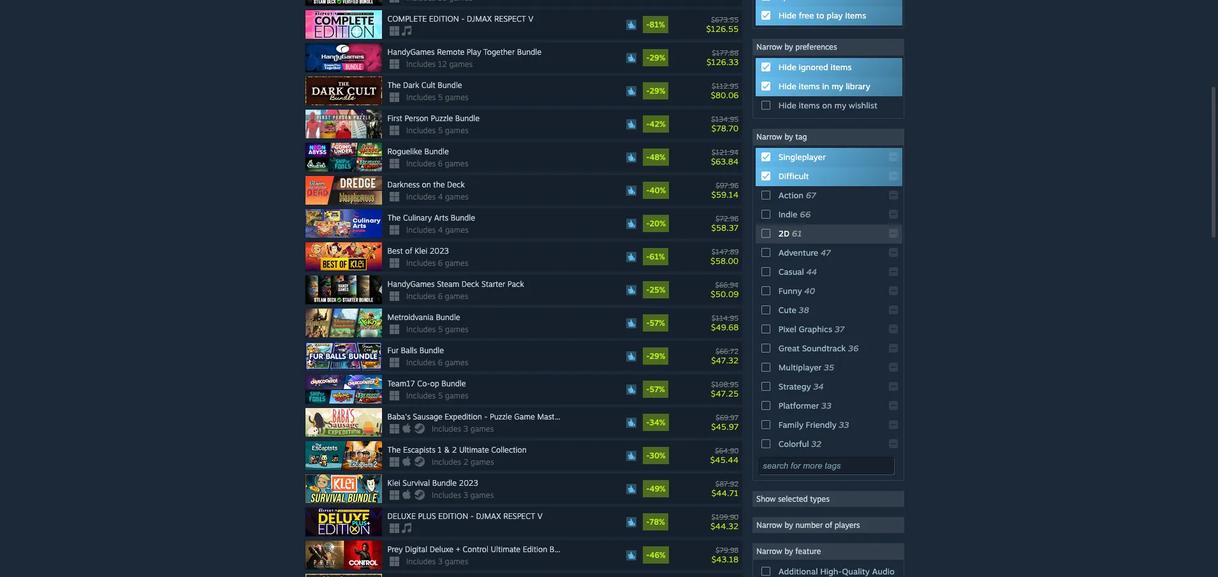 Task type: vqa. For each thing, say whether or not it's contained in the screenshot.


Task type: locate. For each thing, give the bounding box(es) containing it.
1
[[438, 445, 442, 455]]

games down baba's sausage expedition - puzzle game masterpieces
[[471, 424, 494, 434]]

1 vertical spatial the
[[388, 213, 401, 223]]

0 horizontal spatial puzzle
[[431, 114, 453, 123]]

$47.32
[[712, 355, 739, 365]]

includes for $80.06
[[407, 93, 436, 102]]

$66.72
[[716, 347, 739, 356]]

4 narrow from the top
[[757, 547, 783, 556]]

0 vertical spatial 33
[[822, 401, 832, 411]]

3 down deluxe
[[438, 557, 443, 567]]

1 vertical spatial handygames
[[388, 280, 435, 289]]

handygames up the metroidvania
[[388, 280, 435, 289]]

soundtrack
[[803, 343, 846, 354]]

1 horizontal spatial v
[[538, 512, 543, 521]]

complete
[[388, 14, 427, 24]]

0 vertical spatial includes 3 games
[[432, 424, 494, 434]]

masterpieces
[[538, 412, 584, 422]]

tag
[[796, 132, 807, 142]]

6 down steam
[[438, 292, 443, 301]]

includes 2 games
[[432, 458, 494, 467]]

includes 6 games up the
[[407, 159, 469, 169]]

1 29% from the top
[[650, 53, 666, 63]]

1 vertical spatial 2
[[464, 458, 469, 467]]

games up first person puzzle bundle on the left top of the page
[[445, 93, 469, 102]]

1 hide from the top
[[779, 10, 797, 20]]

games
[[449, 59, 473, 69], [445, 93, 469, 102], [445, 126, 469, 135], [445, 159, 469, 169], [445, 192, 469, 202], [445, 225, 469, 235], [445, 258, 469, 268], [445, 292, 469, 301], [445, 325, 469, 334], [445, 358, 469, 368], [445, 391, 469, 401], [471, 424, 494, 434], [471, 458, 494, 467], [471, 491, 494, 500], [445, 557, 469, 567]]

games down first person puzzle bundle on the left top of the page
[[445, 126, 469, 135]]

the left dark
[[388, 80, 401, 90]]

includes 4 games down the
[[407, 192, 469, 202]]

starter
[[482, 280, 506, 289]]

the left culinary
[[388, 213, 401, 223]]

0 vertical spatial -29%
[[647, 53, 666, 63]]

narrow down show
[[757, 521, 783, 530]]

1 vertical spatial 33
[[839, 420, 850, 430]]

0 vertical spatial -57%
[[647, 318, 665, 328]]

5
[[438, 93, 443, 102], [438, 126, 443, 135], [438, 325, 443, 334], [438, 391, 443, 401]]

1 vertical spatial -57%
[[647, 385, 665, 394]]

33 right friendly
[[839, 420, 850, 430]]

4 5 from the top
[[438, 391, 443, 401]]

1 includes 5 games from the top
[[407, 93, 469, 102]]

2 5 from the top
[[438, 126, 443, 135]]

0 vertical spatial on
[[823, 100, 833, 110]]

games down metroidvania bundle
[[445, 325, 469, 334]]

edition right plus
[[438, 512, 468, 521]]

-78%
[[647, 518, 665, 527]]

$673.55 $126.55
[[707, 15, 739, 34]]

0 vertical spatial 3
[[464, 424, 468, 434]]

includes down the person
[[407, 126, 436, 135]]

3 for $45.97
[[464, 424, 468, 434]]

includes down best of klei 2023
[[407, 258, 436, 268]]

includes down 'the dark cult bundle'
[[407, 93, 436, 102]]

includes for $59.14
[[407, 192, 436, 202]]

includes 3 games down expedition
[[432, 424, 494, 434]]

0 horizontal spatial v
[[529, 14, 534, 24]]

djmax up the play
[[467, 14, 492, 24]]

2 handygames from the top
[[388, 280, 435, 289]]

0 vertical spatial 29%
[[650, 53, 666, 63]]

1 vertical spatial puzzle
[[490, 412, 512, 422]]

0 horizontal spatial klei
[[388, 479, 400, 488]]

6 up op at left
[[438, 358, 443, 368]]

- for $80.06
[[647, 86, 650, 96]]

4 down arts
[[438, 225, 443, 235]]

3 5 from the top
[[438, 325, 443, 334]]

deck right the
[[447, 180, 465, 190]]

edition up remote
[[429, 14, 459, 24]]

30%
[[650, 451, 666, 461]]

includes 5 games down metroidvania bundle
[[407, 325, 469, 334]]

1 vertical spatial of
[[826, 521, 833, 530]]

respect up together
[[494, 14, 526, 24]]

includes down roguelike bundle
[[407, 159, 436, 169]]

$126.33
[[707, 57, 739, 67]]

0 vertical spatial edition
[[429, 14, 459, 24]]

3 6 from the top
[[438, 292, 443, 301]]

by left tag
[[785, 132, 794, 142]]

57% down the "25%"
[[650, 318, 665, 328]]

ultimate
[[459, 445, 489, 455], [491, 545, 521, 555]]

$64.90 $45.44
[[711, 446, 739, 465]]

1 6 from the top
[[438, 159, 443, 169]]

items
[[846, 10, 867, 20], [831, 62, 852, 72], [799, 81, 820, 91], [799, 100, 820, 110]]

$69.97
[[716, 413, 739, 422]]

includes 4 games down arts
[[407, 225, 469, 235]]

strategy 34
[[779, 382, 824, 392]]

1 includes 6 games from the top
[[407, 159, 469, 169]]

12
[[438, 59, 447, 69]]

narrow for narrow by number of players
[[757, 521, 783, 530]]

free
[[799, 10, 814, 20]]

5 for $80.06
[[438, 93, 443, 102]]

quality
[[842, 567, 870, 577]]

ultimate left edition
[[491, 545, 521, 555]]

1 vertical spatial ultimate
[[491, 545, 521, 555]]

includes 5 games for $80.06
[[407, 93, 469, 102]]

0 horizontal spatial 2
[[452, 445, 457, 455]]

narrow for narrow by feature
[[757, 547, 783, 556]]

respect up edition
[[504, 512, 536, 521]]

5 down first person puzzle bundle on the left top of the page
[[438, 126, 443, 135]]

5 down 'the dark cult bundle'
[[438, 93, 443, 102]]

$134.95 $78.70
[[712, 115, 739, 133]]

1 vertical spatial 29%
[[650, 86, 666, 96]]

-57% down '-25%' on the right
[[647, 318, 665, 328]]

djmax up prey digital deluxe + control ultimate edition bundle
[[476, 512, 501, 521]]

0 vertical spatial 2023
[[430, 246, 449, 256]]

0 vertical spatial 2
[[452, 445, 457, 455]]

0 vertical spatial 4
[[438, 192, 443, 202]]

includes down co-
[[407, 391, 436, 401]]

bundle right op at left
[[442, 379, 466, 389]]

3 includes 5 games from the top
[[407, 325, 469, 334]]

includes down digital
[[407, 557, 436, 567]]

-34%
[[647, 418, 666, 428]]

2 the from the top
[[388, 213, 401, 223]]

-29% for $80.06
[[647, 86, 666, 96]]

1 includes 4 games from the top
[[407, 192, 469, 202]]

4 hide from the top
[[779, 100, 797, 110]]

0 vertical spatial 57%
[[650, 318, 665, 328]]

0 vertical spatial klei
[[415, 246, 428, 256]]

2d 61
[[779, 228, 802, 239]]

- for $126.55
[[647, 20, 650, 29]]

deluxe
[[430, 545, 454, 555]]

narrow right $177.88
[[757, 42, 783, 52]]

1 vertical spatial deck
[[462, 280, 479, 289]]

2023 down includes 2 games
[[459, 479, 478, 488]]

42%
[[650, 119, 666, 129]]

2 57% from the top
[[650, 385, 665, 394]]

games for $43.18
[[445, 557, 469, 567]]

3 29% from the top
[[650, 352, 666, 361]]

hide for hide free to play items
[[779, 10, 797, 20]]

1 -29% from the top
[[647, 53, 666, 63]]

platformer
[[779, 401, 820, 411]]

prey
[[388, 545, 403, 555]]

- for $63.84
[[647, 153, 650, 162]]

sausage
[[413, 412, 443, 422]]

6 up steam
[[438, 258, 443, 268]]

0 horizontal spatial of
[[405, 246, 413, 256]]

2 vertical spatial -29%
[[647, 352, 666, 361]]

the escapists 1 & 2 ultimate collection
[[388, 445, 527, 455]]

- for $44.32
[[647, 518, 650, 527]]

3 by from the top
[[785, 521, 794, 530]]

play
[[467, 47, 481, 57]]

1 narrow from the top
[[757, 42, 783, 52]]

33 up friendly
[[822, 401, 832, 411]]

includes 12 games
[[407, 59, 473, 69]]

3 -29% from the top
[[647, 352, 666, 361]]

1 vertical spatial on
[[422, 180, 431, 190]]

high-
[[821, 567, 842, 577]]

1 vertical spatial 4
[[438, 225, 443, 235]]

- for $44.71
[[647, 484, 650, 494]]

the left escapists
[[388, 445, 401, 455]]

funny 40
[[779, 286, 816, 296]]

1 vertical spatial includes 4 games
[[407, 225, 469, 235]]

2 4 from the top
[[438, 225, 443, 235]]

games for $47.25
[[445, 391, 469, 401]]

games for $58.00
[[445, 258, 469, 268]]

cute
[[779, 305, 797, 315]]

2 vertical spatial 29%
[[650, 352, 666, 361]]

1 vertical spatial -29%
[[647, 86, 666, 96]]

games up the
[[445, 159, 469, 169]]

&
[[444, 445, 450, 455]]

2 includes 4 games from the top
[[407, 225, 469, 235]]

of left players at right bottom
[[826, 521, 833, 530]]

hide up narrow by tag
[[779, 100, 797, 110]]

0 vertical spatial puzzle
[[431, 114, 453, 123]]

games up arts
[[445, 192, 469, 202]]

- for $58.37
[[647, 219, 650, 229]]

4 includes 5 games from the top
[[407, 391, 469, 401]]

includes 5 games down op at left
[[407, 391, 469, 401]]

games down the escapists 1 & 2 ultimate collection at left
[[471, 458, 494, 467]]

4 down the
[[438, 192, 443, 202]]

29% for $47.32
[[650, 352, 666, 361]]

2 -57% from the top
[[647, 385, 665, 394]]

2 hide from the top
[[779, 62, 797, 72]]

1 horizontal spatial puzzle
[[490, 412, 512, 422]]

4 includes 6 games from the top
[[407, 358, 469, 368]]

includes
[[407, 59, 436, 69], [407, 93, 436, 102], [407, 126, 436, 135], [407, 159, 436, 169], [407, 192, 436, 202], [407, 225, 436, 235], [407, 258, 436, 268], [407, 292, 436, 301], [407, 325, 436, 334], [407, 358, 436, 368], [407, 391, 436, 401], [432, 424, 461, 434], [432, 458, 461, 467], [432, 491, 461, 500], [407, 557, 436, 567]]

bundle right together
[[517, 47, 542, 57]]

culinary
[[403, 213, 432, 223]]

klei right best
[[415, 246, 428, 256]]

action 67
[[779, 190, 816, 200]]

1 vertical spatial 57%
[[650, 385, 665, 394]]

0 vertical spatial djmax
[[467, 14, 492, 24]]

2 includes 6 games from the top
[[407, 258, 469, 268]]

-57% for $47.25
[[647, 385, 665, 394]]

2 29% from the top
[[650, 86, 666, 96]]

games up expedition
[[445, 391, 469, 401]]

puzzle right the person
[[431, 114, 453, 123]]

1 horizontal spatial ultimate
[[491, 545, 521, 555]]

57% up 34%
[[650, 385, 665, 394]]

bundle down steam
[[436, 313, 461, 322]]

- for $50.09
[[647, 285, 650, 295]]

2 narrow from the top
[[757, 132, 783, 142]]

3 the from the top
[[388, 445, 401, 455]]

complete edition - djmax respect v
[[388, 14, 534, 24]]

great soundtrack 36
[[779, 343, 859, 354]]

-57% for $49.68
[[647, 318, 665, 328]]

0 vertical spatial handygames
[[388, 47, 435, 57]]

my for in
[[832, 81, 844, 91]]

0 vertical spatial the
[[388, 80, 401, 90]]

1 vertical spatial includes 3 games
[[432, 491, 494, 500]]

3 down expedition
[[464, 424, 468, 434]]

includes for $50.09
[[407, 292, 436, 301]]

29%
[[650, 53, 666, 63], [650, 86, 666, 96], [650, 352, 666, 361]]

includes 5 games for $78.70
[[407, 126, 469, 135]]

by left feature
[[785, 547, 794, 556]]

v
[[529, 14, 534, 24], [538, 512, 543, 521]]

1 vertical spatial 3
[[464, 491, 468, 500]]

0 horizontal spatial 33
[[822, 401, 832, 411]]

$126.55
[[707, 23, 739, 34]]

4 by from the top
[[785, 547, 794, 556]]

1 4 from the top
[[438, 192, 443, 202]]

hide for hide ignored items
[[779, 62, 797, 72]]

1 vertical spatial my
[[835, 100, 847, 110]]

6 for $47.32
[[438, 358, 443, 368]]

includes down metroidvania bundle
[[407, 325, 436, 334]]

games for $50.09
[[445, 292, 469, 301]]

3 narrow from the top
[[757, 521, 783, 530]]

ultimate for $43.18
[[491, 545, 521, 555]]

3 up deluxe plus edition - djmax respect v
[[464, 491, 468, 500]]

handygames up includes 12 games on the top of page
[[388, 47, 435, 57]]

0 vertical spatial includes 4 games
[[407, 192, 469, 202]]

casual
[[779, 267, 805, 277]]

1 horizontal spatial of
[[826, 521, 833, 530]]

my right in
[[832, 81, 844, 91]]

-57%
[[647, 318, 665, 328], [647, 385, 665, 394]]

2 vertical spatial 3
[[438, 557, 443, 567]]

games for $49.68
[[445, 325, 469, 334]]

3 hide from the top
[[779, 81, 797, 91]]

includes 4 games for $58.37
[[407, 225, 469, 235]]

None text field
[[759, 458, 895, 475]]

$45.97
[[712, 422, 739, 432]]

1 vertical spatial v
[[538, 512, 543, 521]]

2 vertical spatial includes 3 games
[[407, 557, 469, 567]]

by for feature
[[785, 547, 794, 556]]

narrow left tag
[[757, 132, 783, 142]]

includes 5 games
[[407, 93, 469, 102], [407, 126, 469, 135], [407, 325, 469, 334], [407, 391, 469, 401]]

baba's
[[388, 412, 411, 422]]

2 by from the top
[[785, 132, 794, 142]]

1 -57% from the top
[[647, 318, 665, 328]]

2 6 from the top
[[438, 258, 443, 268]]

includes down culinary
[[407, 225, 436, 235]]

2 right &
[[452, 445, 457, 455]]

$147.89
[[712, 247, 739, 256]]

-25%
[[647, 285, 666, 295]]

3 includes 6 games from the top
[[407, 292, 469, 301]]

-29%
[[647, 53, 666, 63], [647, 86, 666, 96], [647, 352, 666, 361]]

darkness
[[388, 180, 420, 190]]

games down "handygames remote play together bundle"
[[449, 59, 473, 69]]

1 the from the top
[[388, 80, 401, 90]]

6 up the
[[438, 159, 443, 169]]

multiplayer 35
[[779, 362, 835, 373]]

-57% up the -34%
[[647, 385, 665, 394]]

5 for $49.68
[[438, 325, 443, 334]]

1 horizontal spatial 33
[[839, 420, 850, 430]]

includes for $58.37
[[407, 225, 436, 235]]

5 for $47.25
[[438, 391, 443, 401]]

digital
[[405, 545, 428, 555]]

1 5 from the top
[[438, 93, 443, 102]]

includes down darkness on the deck
[[407, 192, 436, 202]]

1 horizontal spatial 2023
[[459, 479, 478, 488]]

hide down narrow by preferences
[[779, 62, 797, 72]]

- for $126.33
[[647, 53, 650, 63]]

includes for $78.70
[[407, 126, 436, 135]]

games down arts
[[445, 225, 469, 235]]

adventure 47
[[779, 248, 831, 258]]

includes 3 games for $45.97
[[432, 424, 494, 434]]

games down handygames steam deck starter pack at left
[[445, 292, 469, 301]]

the for $80.06
[[388, 80, 401, 90]]

plus
[[418, 512, 436, 521]]

handygames
[[388, 47, 435, 57], [388, 280, 435, 289]]

includes 6 games up op at left
[[407, 358, 469, 368]]

1 vertical spatial edition
[[438, 512, 468, 521]]

additional high-quality audio
[[779, 567, 895, 577]]

0 horizontal spatial on
[[422, 180, 431, 190]]

team17
[[388, 379, 415, 389]]

of
[[405, 246, 413, 256], [826, 521, 833, 530]]

includes 3 games
[[432, 424, 494, 434], [432, 491, 494, 500], [407, 557, 469, 567]]

$134.95
[[712, 115, 739, 124]]

1 vertical spatial klei
[[388, 479, 400, 488]]

team17 co-op bundle
[[388, 379, 466, 389]]

includes 3 games up deluxe plus edition - djmax respect v
[[432, 491, 494, 500]]

includes down klei survival bundle 2023
[[432, 491, 461, 500]]

narrow
[[757, 42, 783, 52], [757, 132, 783, 142], [757, 521, 783, 530], [757, 547, 783, 556]]

6
[[438, 159, 443, 169], [438, 258, 443, 268], [438, 292, 443, 301], [438, 358, 443, 368]]

2 down the escapists 1 & 2 ultimate collection at left
[[464, 458, 469, 467]]

2 -29% from the top
[[647, 86, 666, 96]]

bundle right the person
[[455, 114, 480, 123]]

includes 3 games down deluxe
[[407, 557, 469, 567]]

games for $58.37
[[445, 225, 469, 235]]

klei left "survival"
[[388, 479, 400, 488]]

ultimate up includes 2 games
[[459, 445, 489, 455]]

games for $63.84
[[445, 159, 469, 169]]

$112.95 $80.06
[[711, 81, 739, 100]]

2 includes 5 games from the top
[[407, 126, 469, 135]]

1 handygames from the top
[[388, 47, 435, 57]]

action
[[779, 190, 804, 200]]

arts
[[434, 213, 449, 223]]

includes for $47.25
[[407, 391, 436, 401]]

0 vertical spatial my
[[832, 81, 844, 91]]

1 vertical spatial 2023
[[459, 479, 478, 488]]

2 vertical spatial the
[[388, 445, 401, 455]]

djmax
[[467, 14, 492, 24], [476, 512, 501, 521]]

5 down op at left
[[438, 391, 443, 401]]

hide down hide ignored items
[[779, 81, 797, 91]]

0 horizontal spatial ultimate
[[459, 445, 489, 455]]

puzzle
[[431, 114, 453, 123], [490, 412, 512, 422]]

34
[[814, 382, 824, 392]]

81%
[[650, 20, 665, 29]]

-49%
[[647, 484, 666, 494]]

1 57% from the top
[[650, 318, 665, 328]]

to
[[817, 10, 825, 20]]

includes down fur balls bundle
[[407, 358, 436, 368]]

0 horizontal spatial 2023
[[430, 246, 449, 256]]

games for $80.06
[[445, 93, 469, 102]]

1 horizontal spatial on
[[823, 100, 833, 110]]

fur
[[388, 346, 399, 355]]

0 vertical spatial ultimate
[[459, 445, 489, 455]]

expedition
[[445, 412, 482, 422]]

includes 6 games down best of klei 2023
[[407, 258, 469, 268]]

includes 5 games down first person puzzle bundle on the left top of the page
[[407, 126, 469, 135]]

$673.55
[[712, 15, 739, 24]]

$87.92 $44.71
[[712, 480, 739, 498]]

on
[[823, 100, 833, 110], [422, 180, 431, 190]]

puzzle left "game"
[[490, 412, 512, 422]]

games down +
[[445, 557, 469, 567]]

my for on
[[835, 100, 847, 110]]

4 6 from the top
[[438, 358, 443, 368]]

narrow by number of players
[[757, 521, 860, 530]]

includes up 'the dark cult bundle'
[[407, 59, 436, 69]]

narrow up additional
[[757, 547, 783, 556]]

1 by from the top
[[785, 42, 794, 52]]

2023 down arts
[[430, 246, 449, 256]]



Task type: describe. For each thing, give the bounding box(es) containing it.
$66.94 $50.09
[[711, 281, 739, 299]]

casual 44
[[779, 267, 817, 277]]

- for $47.32
[[647, 352, 650, 361]]

25%
[[650, 285, 666, 295]]

$108.95 $47.25
[[711, 380, 739, 399]]

$79.98
[[716, 546, 739, 555]]

- for $78.70
[[647, 119, 650, 129]]

adventure
[[779, 248, 819, 258]]

37
[[835, 324, 845, 334]]

6 for $58.00
[[438, 258, 443, 268]]

48%
[[650, 153, 666, 162]]

67
[[806, 190, 816, 200]]

includes 3 games for $44.71
[[432, 491, 494, 500]]

$97.96
[[716, 181, 739, 190]]

1 vertical spatial respect
[[504, 512, 536, 521]]

pack
[[508, 280, 524, 289]]

narrow for narrow by tag
[[757, 132, 783, 142]]

+
[[456, 545, 461, 555]]

-20%
[[647, 219, 666, 229]]

$177.88
[[712, 48, 739, 57]]

items down hide items in my library
[[799, 100, 820, 110]]

57% for $49.68
[[650, 318, 665, 328]]

2023 for $58.00
[[430, 246, 449, 256]]

-46%
[[647, 551, 666, 560]]

$69.97 $45.97
[[712, 413, 739, 432]]

friendly
[[806, 420, 837, 430]]

roguelike bundle
[[388, 147, 449, 156]]

by for tag
[[785, 132, 794, 142]]

games up deluxe plus edition - djmax respect v
[[471, 491, 494, 500]]

players
[[835, 521, 860, 530]]

49%
[[650, 484, 666, 494]]

includes for $63.84
[[407, 159, 436, 169]]

includes for $47.32
[[407, 358, 436, 368]]

29% for $126.33
[[650, 53, 666, 63]]

- for $59.14
[[647, 186, 650, 195]]

includes for $58.00
[[407, 258, 436, 268]]

includes for $49.68
[[407, 325, 436, 334]]

together
[[484, 47, 515, 57]]

- for $45.97
[[647, 418, 650, 428]]

games for $59.14
[[445, 192, 469, 202]]

narrow for narrow by preferences
[[757, 42, 783, 52]]

-30%
[[647, 451, 666, 461]]

0 vertical spatial v
[[529, 14, 534, 24]]

cult
[[422, 80, 436, 90]]

best
[[388, 246, 403, 256]]

the for $45.44
[[388, 445, 401, 455]]

-81%
[[647, 20, 665, 29]]

6 for $63.84
[[438, 159, 443, 169]]

$97.96 $59.14
[[712, 181, 739, 199]]

-40%
[[647, 186, 666, 195]]

32
[[812, 439, 822, 449]]

selected
[[778, 495, 808, 504]]

narrow by tag
[[757, 132, 807, 142]]

bundle right roguelike
[[425, 147, 449, 156]]

- for $45.44
[[647, 451, 650, 461]]

- for $58.00
[[647, 252, 650, 262]]

steam
[[437, 280, 460, 289]]

show selected types
[[757, 495, 830, 504]]

co-
[[418, 379, 430, 389]]

1 vertical spatial djmax
[[476, 512, 501, 521]]

hide for hide items in my library
[[779, 81, 797, 91]]

includes 6 games for $63.84
[[407, 159, 469, 169]]

deluxe plus edition - djmax respect v
[[388, 512, 543, 521]]

$47.25
[[711, 388, 739, 399]]

bundle right balls
[[420, 346, 444, 355]]

2023 for $44.71
[[459, 479, 478, 488]]

6 for $50.09
[[438, 292, 443, 301]]

$72.96 $58.37
[[712, 214, 739, 233]]

includes 4 games for $59.14
[[407, 192, 469, 202]]

platformer 33
[[779, 401, 832, 411]]

collection
[[492, 445, 527, 455]]

-29% for $47.32
[[647, 352, 666, 361]]

$50.09
[[711, 289, 739, 299]]

$108.95
[[712, 380, 739, 389]]

handygames for $50.09
[[388, 280, 435, 289]]

darkness on the deck
[[388, 180, 465, 190]]

$78.70
[[712, 123, 739, 133]]

- for $49.68
[[647, 318, 650, 328]]

$63.84
[[711, 156, 739, 166]]

ultimate for $45.44
[[459, 445, 489, 455]]

by for number
[[785, 521, 794, 530]]

bundle down includes 2 games
[[432, 479, 457, 488]]

5 for $78.70
[[438, 126, 443, 135]]

number
[[796, 521, 823, 530]]

includes 6 games for $50.09
[[407, 292, 469, 301]]

ignored
[[799, 62, 829, 72]]

0 vertical spatial respect
[[494, 14, 526, 24]]

in
[[823, 81, 830, 91]]

edition
[[523, 545, 548, 555]]

- for $47.25
[[647, 385, 650, 394]]

includes 5 games for $49.68
[[407, 325, 469, 334]]

-29% for $126.33
[[647, 53, 666, 63]]

1 horizontal spatial 2
[[464, 458, 469, 467]]

$199.90
[[712, 513, 739, 522]]

-42%
[[647, 119, 666, 129]]

best of klei 2023
[[388, 246, 449, 256]]

34%
[[650, 418, 666, 428]]

games for $78.70
[[445, 126, 469, 135]]

-48%
[[647, 153, 666, 162]]

the for $58.37
[[388, 213, 401, 223]]

0 vertical spatial deck
[[447, 180, 465, 190]]

metroidvania
[[388, 313, 434, 322]]

$44.32
[[711, 521, 739, 531]]

- for $43.18
[[647, 551, 650, 560]]

$72.96
[[716, 214, 739, 223]]

$121.94 $63.84
[[711, 148, 739, 166]]

pixel
[[779, 324, 797, 334]]

0 vertical spatial of
[[405, 246, 413, 256]]

colorful 32
[[779, 439, 822, 449]]

additional
[[779, 567, 818, 577]]

includes 6 games for $58.00
[[407, 258, 469, 268]]

3 for $44.71
[[464, 491, 468, 500]]

items left in
[[799, 81, 820, 91]]

bundle right arts
[[451, 213, 475, 223]]

includes for $126.33
[[407, 59, 436, 69]]

29% for $80.06
[[650, 86, 666, 96]]

deluxe
[[388, 512, 416, 521]]

games for $126.33
[[449, 59, 473, 69]]

$64.90
[[716, 446, 739, 455]]

includes down &
[[432, 458, 461, 467]]

hide items on my wishlist
[[779, 100, 878, 110]]

4 for $59.14
[[438, 192, 443, 202]]

handygames for $126.33
[[388, 47, 435, 57]]

$59.14
[[712, 189, 739, 199]]

hide for hide items on my wishlist
[[779, 100, 797, 110]]

$177.88 $126.33
[[707, 48, 739, 67]]

$199.90 $44.32
[[711, 513, 739, 531]]

items right play at the top right
[[846, 10, 867, 20]]

includes for $43.18
[[407, 557, 436, 567]]

20%
[[650, 219, 666, 229]]

audio
[[873, 567, 895, 577]]

includes 5 games for $47.25
[[407, 391, 469, 401]]

bundle right "cult"
[[438, 80, 462, 90]]

includes 6 games for $47.32
[[407, 358, 469, 368]]

items up hide items in my library
[[831, 62, 852, 72]]

1 horizontal spatial klei
[[415, 246, 428, 256]]

person
[[405, 114, 429, 123]]

includes down expedition
[[432, 424, 461, 434]]

57% for $47.25
[[650, 385, 665, 394]]

36
[[849, 343, 859, 354]]

great
[[779, 343, 800, 354]]

games for $47.32
[[445, 358, 469, 368]]

escapists
[[403, 445, 436, 455]]

by for preferences
[[785, 42, 794, 52]]

61
[[792, 228, 802, 239]]

-61%
[[647, 252, 665, 262]]

control
[[463, 545, 489, 555]]

play
[[827, 10, 843, 20]]

feature
[[796, 547, 821, 556]]

bundle right edition
[[550, 545, 574, 555]]

46%
[[650, 551, 666, 560]]

4 for $58.37
[[438, 225, 443, 235]]



